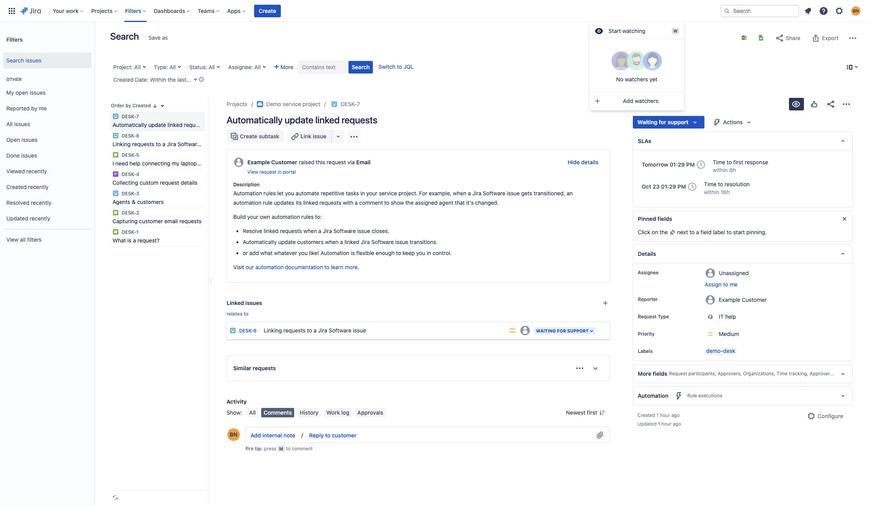Task type: locate. For each thing, give the bounding box(es) containing it.
desk- for collecting custom request details
[[122, 172, 136, 178]]

show
[[391, 200, 404, 206]]

visit
[[233, 264, 244, 271]]

search issues link
[[3, 53, 91, 68]]

is down desk-1 at the left top of page
[[127, 237, 132, 244]]

in
[[278, 169, 282, 175], [361, 190, 365, 197], [427, 250, 431, 257]]

service request image for i
[[113, 152, 119, 158]]

details right "hide"
[[582, 159, 599, 166]]

issues right linked
[[246, 300, 262, 307]]

your right tasks
[[367, 190, 378, 197]]

repetitive
[[321, 190, 344, 197]]

customers for update
[[297, 239, 324, 246]]

customer up portal
[[271, 159, 297, 166]]

closes.
[[372, 228, 390, 235]]

work
[[66, 7, 79, 14]]

sidebar navigation image
[[86, 31, 103, 47]]

0 vertical spatial request
[[327, 159, 346, 166]]

assignee pin to top. only you can see pinned fields. image
[[661, 270, 667, 276]]

help down 5
[[130, 160, 141, 167]]

the down project.
[[406, 200, 414, 206]]

desk-6 up desk-5 at left
[[120, 133, 139, 139]]

time up within 8h 'button'
[[713, 159, 726, 166]]

share link
[[771, 32, 805, 44]]

request down my
[[160, 179, 179, 186]]

view left all
[[6, 236, 19, 243]]

created for created recently
[[6, 184, 27, 190]]

1 for created
[[657, 413, 659, 419]]

example up view request in portal
[[248, 159, 270, 166]]

reply
[[309, 432, 324, 439]]

1 vertical spatial customer
[[332, 432, 357, 439]]

7 down order by created link
[[136, 114, 139, 120]]

jira inside automation rules let you automate repetitive tasks in your service project. for example, when a jira software issue gets transitioned, an automation rule updates its linked requests with a comment to show the assigned agent that it's changed.
[[473, 190, 482, 197]]

1 vertical spatial it help image
[[113, 190, 119, 197]]

comment down '/'
[[292, 446, 313, 452]]

your
[[53, 7, 64, 14]]

created for created date: within the last 4 weeks, 2 days
[[113, 76, 134, 83]]

desk- up what is a request?
[[122, 229, 136, 235]]

resolution
[[725, 181, 750, 188]]

desk- for linking requests to a jira software issue
[[122, 133, 136, 139]]

update
[[285, 115, 314, 126], [148, 122, 166, 128], [278, 239, 296, 246]]

desk- left copy link to issue icon
[[341, 101, 357, 107]]

0 vertical spatial fields
[[658, 216, 673, 222]]

desk- for automatically update linked requests
[[122, 114, 136, 120]]

1 vertical spatial linking
[[264, 327, 282, 334]]

updated inside created 1 hour ago updated 1 hour ago
[[638, 422, 657, 427]]

create right 'apps' popup button
[[259, 7, 276, 14]]

2 vertical spatial request
[[160, 179, 179, 186]]

done issues
[[6, 152, 37, 159]]

view inside view request in portal "link"
[[248, 169, 258, 175]]

1 horizontal spatial customer
[[742, 297, 767, 303]]

recently down created recently link
[[31, 199, 51, 206]]

your inside automation rules let you automate repetitive tasks in your service project. for example, when a jira software issue gets transitioned, an automation rule updates its linked requests with a comment to show the assigned agent that it's changed.
[[367, 190, 378, 197]]

when for resolve linked requests when a jira software issue closes.
[[304, 228, 317, 235]]

0 horizontal spatial when
[[304, 228, 317, 235]]

in inside "link"
[[278, 169, 282, 175]]

time left tracking,
[[777, 371, 788, 377]]

1 horizontal spatial waiting
[[638, 119, 658, 126]]

me
[[39, 105, 47, 112], [730, 281, 738, 288]]

0 horizontal spatial add
[[251, 432, 261, 439]]

1 horizontal spatial linking requests to a jira software issue
[[264, 327, 366, 334]]

desk- up 'capturing'
[[122, 210, 136, 216]]

request left type
[[638, 314, 657, 320]]

date:
[[135, 76, 149, 83]]

clockicon image
[[695, 159, 708, 171], [686, 181, 699, 193]]

created for created 1 hour ago updated 1 hour ago
[[638, 413, 656, 419]]

small image
[[152, 103, 158, 109]]

more inside more fields element
[[638, 371, 652, 377]]

issues for linked issues
[[246, 300, 262, 307]]

all inside 'other' group
[[6, 121, 13, 127]]

0 horizontal spatial customer
[[271, 159, 297, 166]]

1 horizontal spatial details
[[582, 159, 599, 166]]

automation for automation
[[638, 393, 669, 400]]

0 vertical spatial 01:29
[[670, 161, 685, 168]]

linked down the automate on the top of page
[[303, 200, 318, 206]]

view for view all filters
[[6, 236, 19, 243]]

automation rules let you automate repetitive tasks in your service project. for example, when a jira software issue gets transitioned, an automation rule updates its linked requests with a comment to show the assigned agent that it's changed.
[[233, 190, 574, 206]]

desk- for i need help connecting my laptop to the level 3 printer
[[122, 152, 136, 158]]

press
[[264, 446, 276, 452]]

1 horizontal spatial 4
[[188, 76, 191, 83]]

1 horizontal spatial rules
[[302, 214, 314, 220]]

1 vertical spatial comment
[[292, 446, 313, 452]]

desk- up desk-5 at left
[[122, 133, 136, 139]]

approvers,
[[718, 371, 742, 377]]

it help image
[[113, 113, 119, 120], [113, 133, 119, 139]]

search inside search issues link
[[6, 57, 24, 64]]

assign to me
[[705, 281, 738, 288]]

1 vertical spatial when
[[304, 228, 317, 235]]

add attachment image
[[596, 431, 605, 440]]

request
[[638, 314, 657, 320], [669, 371, 688, 377]]

2 service request image from the top
[[113, 210, 119, 216]]

watching
[[623, 27, 646, 34]]

linking right desk-6 "link"
[[264, 327, 282, 334]]

search inside search button
[[352, 64, 370, 70]]

0 horizontal spatial search
[[6, 57, 24, 64]]

view inside 'view all filters' link
[[6, 236, 19, 243]]

desk- up the collecting
[[122, 172, 136, 178]]

open in google sheets image
[[758, 35, 765, 41]]

all for assignee: all
[[255, 64, 261, 70]]

1 vertical spatial updated
[[638, 422, 657, 427]]

rules up "rule"
[[264, 190, 276, 197]]

it help image up agents
[[113, 190, 119, 197]]

0 vertical spatial customers
[[137, 199, 164, 205]]

view request in portal link
[[248, 169, 296, 176]]

pinned
[[638, 216, 657, 222]]

1 vertical spatial 3
[[136, 191, 139, 197]]

linked up or add what whatever you like! automation is flexible enough to keep you in control.
[[345, 239, 360, 246]]

you inside automation rules let you automate repetitive tasks in your service project. for example, when a jira software issue gets transitioned, an automation rule updates its linked requests with a comment to show the assigned agent that it's changed.
[[285, 190, 294, 197]]

1 horizontal spatial when
[[325, 239, 339, 246]]

recently down the resolved recently link at top
[[30, 215, 50, 222]]

teams button
[[195, 5, 223, 17]]

2 vertical spatial in
[[427, 250, 431, 257]]

linked
[[316, 115, 340, 126], [168, 122, 183, 128], [303, 200, 318, 206], [264, 228, 279, 235], [345, 239, 360, 246]]

waiting for support
[[638, 119, 689, 126], [536, 329, 589, 334]]

customer for example customer
[[742, 297, 767, 303]]

0 horizontal spatial your
[[247, 214, 259, 220]]

2 it help image from the top
[[113, 133, 119, 139]]

details
[[638, 251, 657, 257]]

service right demo
[[283, 101, 301, 107]]

0 vertical spatial 2
[[212, 76, 215, 83]]

1 horizontal spatial more
[[638, 371, 652, 377]]

fields for more
[[653, 371, 668, 377]]

request left participants,
[[669, 371, 688, 377]]

customers up the like! on the left of page
[[297, 239, 324, 246]]

1 it help image from the top
[[113, 113, 119, 120]]

notifications image
[[804, 6, 813, 16]]

in left portal
[[278, 169, 282, 175]]

by for reported
[[31, 105, 37, 112]]

note
[[284, 432, 295, 439]]

5
[[136, 152, 139, 158]]

waiting right the priority: medium image
[[536, 329, 556, 334]]

1 vertical spatial in
[[361, 190, 365, 197]]

automatically update linked requests
[[227, 115, 378, 126], [113, 122, 206, 128]]

me for reported by me
[[39, 105, 47, 112]]

link web pages and more image
[[334, 132, 343, 141]]

comment right with on the top
[[359, 200, 383, 206]]

jira image
[[20, 6, 41, 16], [20, 6, 41, 16]]

automation inside automation rules let you automate repetitive tasks in your service project. for example, when a jira software issue gets transitioned, an automation rule updates its linked requests with a comment to show the assigned agent that it's changed.
[[233, 200, 262, 206]]

show:
[[227, 410, 242, 416]]

help
[[130, 160, 141, 167], [726, 314, 737, 320]]

projects left demo service project image
[[227, 101, 247, 107]]

customer down log
[[332, 432, 357, 439]]

work log
[[327, 410, 350, 416]]

a inside the linking requests to a jira software issue "link"
[[314, 327, 317, 334]]

view all filters link
[[3, 232, 91, 248]]

2 horizontal spatial search
[[352, 64, 370, 70]]

issues inside group
[[25, 57, 41, 64]]

0 vertical spatial for
[[659, 119, 667, 126]]

within inside time to first response within 8h
[[713, 167, 728, 174]]

projects for projects popup button
[[91, 7, 113, 14]]

3 right level
[[228, 160, 231, 167]]

1 vertical spatial view
[[6, 236, 19, 243]]

all right show: at the left
[[249, 410, 256, 416]]

1 vertical spatial service request image
[[113, 210, 119, 216]]

add inside button
[[251, 432, 261, 439]]

0 horizontal spatial help
[[130, 160, 141, 167]]

2 vertical spatial automation
[[638, 393, 669, 400]]

automatically update customers when a linked jira software issue transitions.
[[243, 239, 438, 246]]

1 vertical spatial first
[[587, 410, 598, 416]]

viewed
[[6, 168, 25, 175]]

watchers inside button
[[635, 98, 659, 104]]

you down transitions.
[[416, 250, 426, 257]]

desk-4
[[120, 172, 140, 178]]

view up description
[[248, 169, 258, 175]]

search image
[[724, 8, 730, 14]]

desk- up need
[[122, 152, 136, 158]]

pm left within 8h 'button'
[[687, 161, 695, 168]]

save as
[[148, 34, 168, 41]]

desk-6 right "issue type: it help" icon
[[239, 328, 257, 334]]

6 up 5
[[136, 133, 139, 139]]

assigned
[[415, 200, 438, 206]]

projects for the projects link
[[227, 101, 247, 107]]

recently up created recently
[[26, 168, 47, 175]]

add down no
[[623, 98, 634, 104]]

0 vertical spatial example
[[248, 159, 270, 166]]

1 horizontal spatial desk-7
[[341, 101, 360, 107]]

order
[[111, 103, 124, 109]]

0 horizontal spatial for
[[557, 329, 566, 334]]

documentation
[[285, 264, 323, 271]]

time to first response within 8h
[[713, 159, 769, 174]]

software inside "link"
[[329, 327, 352, 334]]

0 vertical spatial more
[[281, 64, 294, 70]]

create button
[[254, 5, 281, 17]]

1 horizontal spatial me
[[730, 281, 738, 288]]

desk-7 down order by created
[[120, 114, 139, 120]]

1 vertical spatial waiting for support
[[536, 329, 589, 334]]

create for create
[[259, 7, 276, 14]]

open issues link
[[3, 132, 91, 148]]

service request image for capturing
[[113, 210, 119, 216]]

tip:
[[255, 446, 263, 452]]

first inside time to first response within 8h
[[734, 159, 744, 166]]

jql
[[404, 63, 414, 70]]

customers for &
[[137, 199, 164, 205]]

automation inside automation rules let you automate repetitive tasks in your service project. for example, when a jira software issue gets transitioned, an automation rule updates its linked requests with a comment to show the assigned agent that it's changed.
[[233, 190, 262, 197]]

when inside automation rules let you automate repetitive tasks in your service project. for example, when a jira software issue gets transitioned, an automation rule updates its linked requests with a comment to show the assigned agent that it's changed.
[[453, 190, 467, 197]]

all for project: all
[[134, 64, 141, 70]]

labels
[[638, 349, 653, 355]]

me for assign to me
[[730, 281, 738, 288]]

0 vertical spatial when
[[453, 190, 467, 197]]

0 horizontal spatial waiting for support button
[[534, 327, 597, 335]]

software inside automation rules let you automate repetitive tasks in your service project. for example, when a jira software issue gets transitioned, an automation rule updates its linked requests with a comment to show the assigned agent that it's changed.
[[483, 190, 506, 197]]

organizations,
[[744, 371, 776, 377]]

automation element
[[633, 387, 853, 406]]

issues up 'viewed recently'
[[21, 152, 37, 159]]

1 horizontal spatial filters
[[125, 7, 141, 14]]

need
[[115, 160, 128, 167]]

clockicon image left within 8h 'button'
[[695, 159, 708, 171]]

you left the like! on the left of page
[[299, 250, 308, 257]]

1 horizontal spatial desk-6
[[239, 328, 257, 334]]

details
[[582, 159, 599, 166], [181, 179, 198, 186]]

1 vertical spatial filters
[[6, 36, 23, 43]]

details element
[[633, 245, 853, 264]]

0 vertical spatial rules
[[264, 190, 276, 197]]

vote options: no one has voted for this issue yet. image
[[810, 100, 819, 109]]

your left own
[[247, 214, 259, 220]]

by for order
[[126, 103, 131, 109]]

help right it
[[726, 314, 737, 320]]

keep
[[403, 250, 415, 257]]

clockicon image for tomorrow 01:29 pm
[[695, 159, 708, 171]]

0 vertical spatial 1
[[136, 229, 139, 235]]

issues right "open"
[[22, 136, 38, 143]]

1 service request image from the top
[[113, 152, 119, 158]]

start watching
[[609, 27, 646, 34]]

0 vertical spatial projects
[[91, 7, 113, 14]]

watchers for no
[[625, 76, 648, 83]]

1 vertical spatial add
[[251, 432, 261, 439]]

1 horizontal spatial your
[[367, 190, 378, 197]]

desk- for what is a request?
[[122, 229, 136, 235]]

watchers down yet
[[635, 98, 659, 104]]

banner
[[0, 0, 871, 22]]

more inside more dropdown button
[[281, 64, 294, 70]]

0 vertical spatial ago
[[672, 413, 680, 419]]

0 vertical spatial clockicon image
[[695, 159, 708, 171]]

linking up desk-5 at left
[[113, 141, 131, 148]]

details inside hide details button
[[582, 159, 599, 166]]

within 8h button
[[713, 166, 736, 174]]

0 vertical spatial automation
[[233, 200, 262, 206]]

first up 8h
[[734, 159, 744, 166]]

Search field
[[721, 5, 800, 17]]

1 vertical spatial waiting
[[536, 329, 556, 334]]

issues
[[25, 57, 41, 64], [30, 89, 46, 96], [14, 121, 30, 127], [22, 136, 38, 143], [21, 152, 37, 159], [246, 300, 262, 307]]

0 vertical spatial it help image
[[332, 101, 338, 107]]

search left switch
[[352, 64, 370, 70]]

2
[[212, 76, 215, 83], [136, 210, 139, 216]]

what is a request?
[[113, 237, 160, 244]]

rules left to:
[[302, 214, 314, 220]]

1 horizontal spatial projects
[[227, 101, 247, 107]]

this
[[316, 159, 325, 166]]

2 left days in the left top of the page
[[212, 76, 215, 83]]

1 vertical spatial projects
[[227, 101, 247, 107]]

01:29
[[670, 161, 685, 168], [661, 183, 677, 190]]

customer down assign to me button
[[742, 297, 767, 303]]

1
[[136, 229, 139, 235], [657, 413, 659, 419], [658, 422, 661, 427]]

desk- down order by created
[[122, 114, 136, 120]]

request?
[[138, 237, 160, 244]]

newest first image
[[599, 410, 606, 416]]

0 vertical spatial 3
[[228, 160, 231, 167]]

add inside button
[[623, 98, 634, 104]]

issues right open
[[30, 89, 46, 96]]

open in microsoft excel image
[[742, 35, 748, 41]]

1 horizontal spatial request
[[260, 169, 277, 175]]

me inside 'other' group
[[39, 105, 47, 112]]

reported by me link
[[3, 101, 91, 117]]

type: all
[[154, 64, 176, 70]]

menu bar
[[245, 409, 388, 418]]

service request image
[[113, 152, 119, 158], [113, 210, 119, 216]]

by inside 'other' group
[[31, 105, 37, 112]]

view for view request in portal
[[248, 169, 258, 175]]

0 horizontal spatial details
[[181, 179, 198, 186]]

requests inside "link"
[[284, 327, 306, 334]]

first left newest first image
[[587, 410, 598, 416]]

created recently
[[6, 184, 49, 190]]

automatically update linked requests up link
[[227, 115, 378, 126]]

recently down viewed recently link
[[28, 184, 49, 190]]

automation up build in the left top of the page
[[233, 200, 262, 206]]

0 horizontal spatial 7
[[136, 114, 139, 120]]

search issues
[[6, 57, 41, 64]]

all up "open"
[[6, 121, 13, 127]]

service request image
[[113, 229, 119, 235]]

created inside created 1 hour ago updated 1 hour ago
[[638, 413, 656, 419]]

create inside create subtask button
[[240, 133, 257, 140]]

all up date:
[[134, 64, 141, 70]]

time inside 'time to resolution within 16h'
[[704, 181, 717, 188]]

resolved recently link
[[3, 195, 91, 211]]

1 horizontal spatial linking
[[264, 327, 282, 334]]

project.
[[399, 190, 418, 197]]

recently for viewed recently
[[26, 168, 47, 175]]

0 horizontal spatial linking requests to a jira software issue
[[113, 141, 215, 148]]

yet
[[650, 76, 658, 83]]

desk-7 up add app image
[[341, 101, 360, 107]]

1 horizontal spatial create
[[259, 7, 276, 14]]

issues up the my open issues
[[25, 57, 41, 64]]

automation
[[233, 200, 262, 206], [272, 214, 300, 220], [256, 264, 284, 271]]

time up within 16h button
[[704, 181, 717, 188]]

labels pin to top. only you can see pinned fields. image
[[655, 349, 661, 355]]

service request with approvals image
[[113, 171, 119, 178]]

it help
[[719, 314, 737, 320]]

all right type:
[[170, 64, 176, 70]]

0 horizontal spatial me
[[39, 105, 47, 112]]

add
[[249, 250, 259, 257]]

linking inside "link"
[[264, 327, 282, 334]]

the right on at the right of page
[[660, 229, 668, 236]]

clockicon image for oct 23 01:29 pm
[[686, 181, 699, 193]]

add for add watchers
[[623, 98, 634, 104]]

0 horizontal spatial is
[[127, 237, 132, 244]]

0 horizontal spatial it help image
[[113, 190, 119, 197]]

details down laptop
[[181, 179, 198, 186]]

1 vertical spatial example
[[719, 297, 741, 303]]

automatically update linked requests down small image
[[113, 122, 206, 128]]

create inside create 'button'
[[259, 7, 276, 14]]

7
[[357, 101, 360, 107], [136, 114, 139, 120]]

my open issues
[[6, 89, 46, 96]]

add app image
[[349, 132, 359, 141]]

0 horizontal spatial view
[[6, 236, 19, 243]]

switch to jql
[[379, 63, 414, 70]]

01:29 right 23
[[661, 183, 677, 190]]

01:29 right tomorrow
[[670, 161, 685, 168]]

0 horizontal spatial by
[[31, 105, 37, 112]]

to inside 'time to resolution within 16h'
[[718, 181, 724, 188]]

the inside automation rules let you automate repetitive tasks in your service project. for example, when a jira software issue gets transitioned, an automation rule updates its linked requests with a comment to show the assigned agent that it's changed.
[[406, 200, 414, 206]]

0 vertical spatial waiting for support button
[[633, 116, 705, 129]]

linked inside automation rules let you automate repetitive tasks in your service project. for example, when a jira software issue gets transitioned, an automation rule updates its linked requests with a comment to show the assigned agent that it's changed.
[[303, 200, 318, 206]]

created date: within the last 4 weeks, 2 days
[[113, 76, 229, 83]]

time inside more fields request participants, approvers, organizations, time tracking, approver groups, compone
[[777, 371, 788, 377]]

issues for search issues
[[25, 57, 41, 64]]

1 vertical spatial clockicon image
[[686, 181, 699, 193]]

recently for created recently
[[28, 184, 49, 190]]

my
[[172, 160, 179, 167]]

1 vertical spatial 7
[[136, 114, 139, 120]]

to inside time to first response within 8h
[[727, 159, 732, 166]]

1 horizontal spatial in
[[361, 190, 365, 197]]

4 right last
[[188, 76, 191, 83]]

hide message image
[[840, 215, 850, 224]]

0 vertical spatial within
[[713, 167, 728, 174]]

email
[[165, 218, 178, 225]]

automatically up add
[[243, 239, 277, 246]]

projects inside popup button
[[91, 7, 113, 14]]

updated recently
[[6, 215, 50, 222]]

when
[[453, 190, 467, 197], [304, 228, 317, 235], [325, 239, 339, 246]]

service
[[283, 101, 301, 107], [379, 190, 397, 197]]

search up 'other'
[[6, 57, 24, 64]]

desk-
[[341, 101, 357, 107], [122, 114, 136, 120], [122, 133, 136, 139], [122, 152, 136, 158], [122, 172, 136, 178], [122, 191, 136, 197], [122, 210, 136, 216], [122, 229, 136, 235], [239, 328, 254, 334]]

history button
[[298, 409, 321, 418]]

1 horizontal spatial help
[[726, 314, 737, 320]]

0 vertical spatial desk-6
[[120, 133, 139, 139]]

4 up the collecting
[[136, 172, 140, 178]]

1 vertical spatial customers
[[297, 239, 324, 246]]

1 horizontal spatial support
[[668, 119, 689, 126]]

history
[[300, 410, 319, 416]]

1 vertical spatial request
[[669, 371, 688, 377]]

by right reported
[[31, 105, 37, 112]]

dashboards button
[[152, 5, 193, 17]]

projects
[[91, 7, 113, 14], [227, 101, 247, 107]]

automation down automatically update customers when a linked jira software issue transitions.
[[321, 250, 350, 257]]

pro tip: press m to comment
[[246, 446, 313, 452]]

relates to
[[227, 311, 249, 317]]

slas element
[[633, 132, 853, 151]]

when up the that
[[453, 190, 467, 197]]

all right status:
[[209, 64, 215, 70]]

all right the assignee:
[[255, 64, 261, 70]]

demo-desk link
[[705, 348, 737, 356]]

0 vertical spatial search
[[110, 31, 139, 42]]

service inside automation rules let you automate repetitive tasks in your service project. for example, when a jira software issue gets transitioned, an automation rule updates its linked requests with a comment to show the assigned agent that it's changed.
[[379, 190, 397, 197]]

0 horizontal spatial you
[[285, 190, 294, 197]]

it help image
[[332, 101, 338, 107], [113, 190, 119, 197]]

created inside 'other' group
[[6, 184, 27, 190]]

issue type: it help image
[[230, 328, 236, 334]]

me inside button
[[730, 281, 738, 288]]

more down 'labels'
[[638, 371, 652, 377]]

for
[[419, 190, 428, 197]]

filters right projects popup button
[[125, 7, 141, 14]]

recently for resolved recently
[[31, 199, 51, 206]]

desk- for agents & customers
[[122, 191, 136, 197]]

1 horizontal spatial pm
[[687, 161, 695, 168]]

example for example customer raised this request via email
[[248, 159, 270, 166]]

1 vertical spatial create
[[240, 133, 257, 140]]

you right let
[[285, 190, 294, 197]]

6 right "issue type: it help" icon
[[254, 328, 257, 334]]

linked up my
[[168, 122, 183, 128]]

approver
[[810, 371, 831, 377]]

clockicon image left within 16h button
[[686, 181, 699, 193]]

time inside time to first response within 8h
[[713, 159, 726, 166]]

comments button
[[261, 409, 294, 418]]

issue inside button
[[313, 133, 327, 140]]

2 horizontal spatial when
[[453, 190, 467, 197]]

add for add internal note
[[251, 432, 261, 439]]

all button
[[247, 409, 258, 418]]



Task type: describe. For each thing, give the bounding box(es) containing it.
when for automatically update customers when a linked jira software issue transitions.
[[325, 239, 339, 246]]

status:
[[189, 64, 207, 70]]

hide
[[568, 159, 580, 166]]

0 horizontal spatial pm
[[678, 183, 686, 190]]

1 vertical spatial 6
[[254, 328, 257, 334]]

Search issues using keywords text field
[[299, 61, 346, 74]]

the left last
[[168, 76, 176, 83]]

last
[[177, 76, 186, 83]]

1 vertical spatial automation
[[272, 214, 300, 220]]

service inside 'link'
[[283, 101, 301, 107]]

open issues
[[6, 136, 38, 143]]

customer inside reply to customer button
[[332, 432, 357, 439]]

1 vertical spatial automation
[[321, 250, 350, 257]]

label
[[713, 229, 726, 236]]

export button
[[808, 32, 843, 44]]

viewed recently
[[6, 168, 47, 175]]

request inside more fields request participants, approvers, organizations, time tracking, approver groups, compone
[[669, 371, 688, 377]]

8h
[[730, 167, 736, 174]]

time for time to resolution within 16h
[[704, 181, 717, 188]]

it help image for automatically update linked requests
[[113, 113, 119, 120]]

it's
[[466, 200, 474, 206]]

like!
[[309, 250, 319, 257]]

my open issues link
[[3, 85, 91, 101]]

example for example customer
[[719, 297, 741, 303]]

collecting
[[113, 179, 138, 186]]

filters
[[27, 236, 42, 243]]

settings image
[[835, 6, 845, 16]]

it help image for linking requests to a jira software issue
[[113, 133, 119, 139]]

save
[[148, 34, 161, 41]]

rules inside automation rules let you automate repetitive tasks in your service project. for example, when a jira software issue gets transitioned, an automation rule updates its linked requests with a comment to show the assigned agent that it's changed.
[[264, 190, 276, 197]]

that
[[455, 200, 465, 206]]

2 horizontal spatial request
[[327, 159, 346, 166]]

projects button
[[89, 5, 120, 17]]

unassigned
[[719, 270, 749, 277]]

0 horizontal spatial request
[[160, 179, 179, 186]]

demo service project
[[266, 101, 321, 107]]

automation for automation rules let you automate repetitive tasks in your service project. for example, when a jira software issue gets transitioned, an automation rule updates its linked requests with a comment to show the assigned agent that it's changed.
[[233, 190, 262, 197]]

tasks
[[346, 190, 359, 197]]

2 vertical spatial 1
[[658, 422, 661, 427]]

0 vertical spatial waiting
[[638, 119, 658, 126]]

0 vertical spatial support
[[668, 119, 689, 126]]

to inside "link"
[[307, 327, 312, 334]]

1 horizontal spatial it help image
[[332, 101, 338, 107]]

1 vertical spatial desk-6
[[239, 328, 257, 334]]

1 horizontal spatial automatically update linked requests
[[227, 115, 378, 126]]

raised
[[299, 159, 315, 166]]

watch options: you are not watching this issue, 0 people watching image
[[792, 100, 801, 109]]

link an issue image
[[602, 300, 609, 307]]

configure
[[818, 413, 844, 420]]

project
[[303, 101, 321, 107]]

requests inside automation rules let you automate repetitive tasks in your service project. for example, when a jira software issue gets transitioned, an automation rule updates its linked requests with a comment to show the assigned agent that it's changed.
[[320, 200, 342, 206]]

updated inside 'other' group
[[6, 215, 28, 222]]

update up whatever
[[278, 239, 296, 246]]

demo-
[[707, 348, 724, 355]]

2 vertical spatial automation
[[256, 264, 284, 271]]

or
[[243, 250, 248, 257]]

help image
[[819, 6, 829, 16]]

rule
[[688, 393, 697, 399]]

search for search button
[[352, 64, 370, 70]]

demo
[[266, 101, 281, 107]]

switch to jql link
[[379, 63, 414, 70]]

1 vertical spatial help
[[726, 314, 737, 320]]

tracking,
[[789, 371, 809, 377]]

more for more
[[281, 64, 294, 70]]

field
[[701, 229, 712, 236]]

1 vertical spatial 01:29
[[661, 183, 677, 190]]

compone
[[850, 371, 871, 377]]

0 horizontal spatial filters
[[6, 36, 23, 43]]

0 horizontal spatial 2
[[136, 210, 139, 216]]

profile image of ben nelson image
[[227, 429, 240, 442]]

demo service project link
[[257, 100, 321, 109]]

/
[[300, 432, 305, 439]]

agents & customers
[[113, 199, 164, 205]]

all for status: all
[[209, 64, 215, 70]]

hide details
[[568, 159, 599, 166]]

show image
[[589, 363, 602, 375]]

apps button
[[225, 5, 249, 17]]

update down small image
[[148, 122, 166, 128]]

issues for open issues
[[22, 136, 38, 143]]

1 horizontal spatial search
[[110, 31, 139, 42]]

desk- for capturing customer email requests
[[122, 210, 136, 216]]

resolve
[[243, 228, 262, 235]]

link issue
[[301, 133, 327, 140]]

more for more fields request participants, approvers, organizations, time tracking, approver groups, compone
[[638, 371, 652, 377]]

0 vertical spatial customer
[[139, 218, 163, 225]]

1 vertical spatial details
[[181, 179, 198, 186]]

jira inside the linking requests to a jira software issue "link"
[[318, 327, 327, 334]]

more fields element
[[633, 365, 871, 384]]

view all filters
[[6, 236, 42, 243]]

update down demo service project
[[285, 115, 314, 126]]

menu bar containing all
[[245, 409, 388, 418]]

my
[[6, 89, 14, 96]]

first inside 'button'
[[587, 410, 598, 416]]

assign
[[705, 281, 722, 288]]

example customer
[[719, 297, 767, 303]]

0 horizontal spatial 6
[[136, 133, 139, 139]]

banner containing your work
[[0, 0, 871, 22]]

type
[[658, 314, 669, 320]]

1 horizontal spatial 7
[[357, 101, 360, 107]]

1 vertical spatial hour
[[662, 422, 672, 427]]

0 vertical spatial is
[[127, 237, 132, 244]]

control.
[[433, 250, 452, 257]]

1 vertical spatial desk-7
[[120, 114, 139, 120]]

agent
[[439, 200, 454, 206]]

filters inside dropdown button
[[125, 7, 141, 14]]

your profile and settings image
[[852, 6, 861, 16]]

description
[[233, 182, 260, 188]]

watchers for add
[[635, 98, 659, 104]]

tomorrow
[[642, 161, 669, 168]]

appswitcher icon image
[[7, 6, 17, 16]]

priority: medium image
[[509, 327, 517, 335]]

0 vertical spatial help
[[130, 160, 141, 167]]

copy link to issue image
[[359, 101, 365, 107]]

no
[[617, 76, 624, 83]]

0 horizontal spatial desk-6
[[120, 133, 139, 139]]

time to resolution within 16h
[[704, 181, 750, 196]]

start
[[734, 229, 745, 236]]

1 horizontal spatial 3
[[228, 160, 231, 167]]

desk-3
[[120, 191, 139, 197]]

linking requests to a jira software issue link
[[261, 323, 506, 339]]

16h
[[721, 189, 730, 196]]

oct 23 01:29 pm
[[642, 183, 686, 190]]

1 vertical spatial rules
[[302, 214, 314, 220]]

all for type: all
[[170, 64, 176, 70]]

similar
[[233, 365, 252, 372]]

demo service project image
[[257, 101, 263, 107]]

pinned fields
[[638, 216, 673, 222]]

custom
[[140, 179, 158, 186]]

click
[[638, 229, 651, 236]]

executions
[[699, 393, 723, 399]]

remove criteria image
[[198, 76, 205, 83]]

issue inside "link"
[[353, 327, 366, 334]]

desk- right "issue type: it help" icon
[[239, 328, 254, 334]]

1 horizontal spatial waiting for support
[[638, 119, 689, 126]]

1 vertical spatial for
[[557, 329, 566, 334]]

1 vertical spatial ago
[[673, 422, 682, 427]]

fields for pinned
[[658, 216, 673, 222]]

linked up link web pages and more image
[[316, 115, 340, 126]]

configure link
[[802, 411, 849, 423]]

view request in portal
[[248, 169, 296, 175]]

or add what whatever you like! automation is flexible enough to keep you in control.
[[243, 250, 453, 257]]

linked down own
[[264, 228, 279, 235]]

0 vertical spatial hour
[[660, 413, 671, 419]]

1 for desk-
[[136, 229, 139, 235]]

assignee: all
[[228, 64, 261, 70]]

rule executions
[[688, 393, 723, 399]]

automatically up create subtask button
[[227, 115, 283, 126]]

more
[[345, 264, 358, 271]]

status: all
[[189, 64, 215, 70]]

our
[[246, 264, 254, 271]]

priority
[[638, 331, 655, 337]]

1 horizontal spatial 2
[[212, 76, 215, 83]]

other group
[[3, 68, 91, 229]]

create for create subtask
[[240, 133, 257, 140]]

updates
[[274, 200, 294, 206]]

0 vertical spatial request
[[638, 314, 657, 320]]

issues for all issues
[[14, 121, 30, 127]]

hide details button
[[563, 156, 604, 169]]

0 horizontal spatial comment
[[292, 446, 313, 452]]

2 horizontal spatial you
[[416, 250, 426, 257]]

the left level
[[205, 160, 213, 167]]

actions image
[[842, 100, 852, 109]]

0 horizontal spatial 4
[[136, 172, 140, 178]]

time for time to first response within 8h
[[713, 159, 726, 166]]

recently for updated recently
[[30, 215, 50, 222]]

assignee
[[638, 270, 659, 276]]

0 vertical spatial linking requests to a jira software issue
[[113, 141, 215, 148]]

customer for example customer raised this request via email
[[271, 159, 297, 166]]

0 horizontal spatial support
[[568, 329, 589, 334]]

export
[[823, 35, 839, 41]]

newest first button
[[562, 409, 610, 418]]

relates
[[227, 311, 243, 317]]

more fields request participants, approvers, organizations, time tracking, approver groups, compone
[[638, 371, 871, 377]]

primary element
[[5, 0, 721, 22]]

0 horizontal spatial automatically update linked requests
[[113, 122, 206, 128]]

linked issues
[[227, 300, 262, 307]]

groups,
[[832, 371, 849, 377]]

request inside "link"
[[260, 169, 277, 175]]

1 horizontal spatial you
[[299, 250, 308, 257]]

done
[[6, 152, 20, 159]]

0 horizontal spatial waiting
[[536, 329, 556, 334]]

0 horizontal spatial 3
[[136, 191, 139, 197]]

within
[[150, 76, 166, 83]]

issues for done issues
[[21, 152, 37, 159]]

transitioned,
[[534, 190, 565, 197]]

search issues group
[[3, 50, 91, 71]]

viewed recently link
[[3, 164, 91, 179]]

0 horizontal spatial linking
[[113, 141, 131, 148]]

automatically down order by created
[[113, 122, 147, 128]]

within inside 'time to resolution within 16h'
[[704, 189, 720, 196]]

search for search issues
[[6, 57, 24, 64]]

all inside button
[[249, 410, 256, 416]]

automate
[[296, 190, 319, 197]]

linking requests to a jira software issue inside "link"
[[264, 327, 366, 334]]

teams
[[198, 7, 215, 14]]

share image
[[827, 100, 836, 109]]

oct
[[642, 183, 652, 190]]

&
[[132, 199, 136, 205]]

link issue button
[[287, 130, 332, 143]]

log
[[342, 410, 350, 416]]

create subtask button
[[227, 130, 284, 143]]

1 horizontal spatial is
[[351, 250, 355, 257]]

in inside automation rules let you automate repetitive tasks in your service project. for example, when a jira software issue gets transitioned, an automation rule updates its linked requests with a comment to show the assigned agent that it's changed.
[[361, 190, 365, 197]]

to inside automation rules let you automate repetitive tasks in your service project. for example, when a jira software issue gets transitioned, an automation rule updates its linked requests with a comment to show the assigned agent that it's changed.
[[385, 200, 390, 206]]

comment inside automation rules let you automate repetitive tasks in your service project. for example, when a jira software issue gets transitioned, an automation rule updates its linked requests with a comment to show the assigned agent that it's changed.
[[359, 200, 383, 206]]

issue inside automation rules let you automate repetitive tasks in your service project. for example, when a jira software issue gets transitioned, an automation rule updates its linked requests with a comment to show the assigned agent that it's changed.
[[507, 190, 520, 197]]



Task type: vqa. For each thing, say whether or not it's contained in the screenshot.


